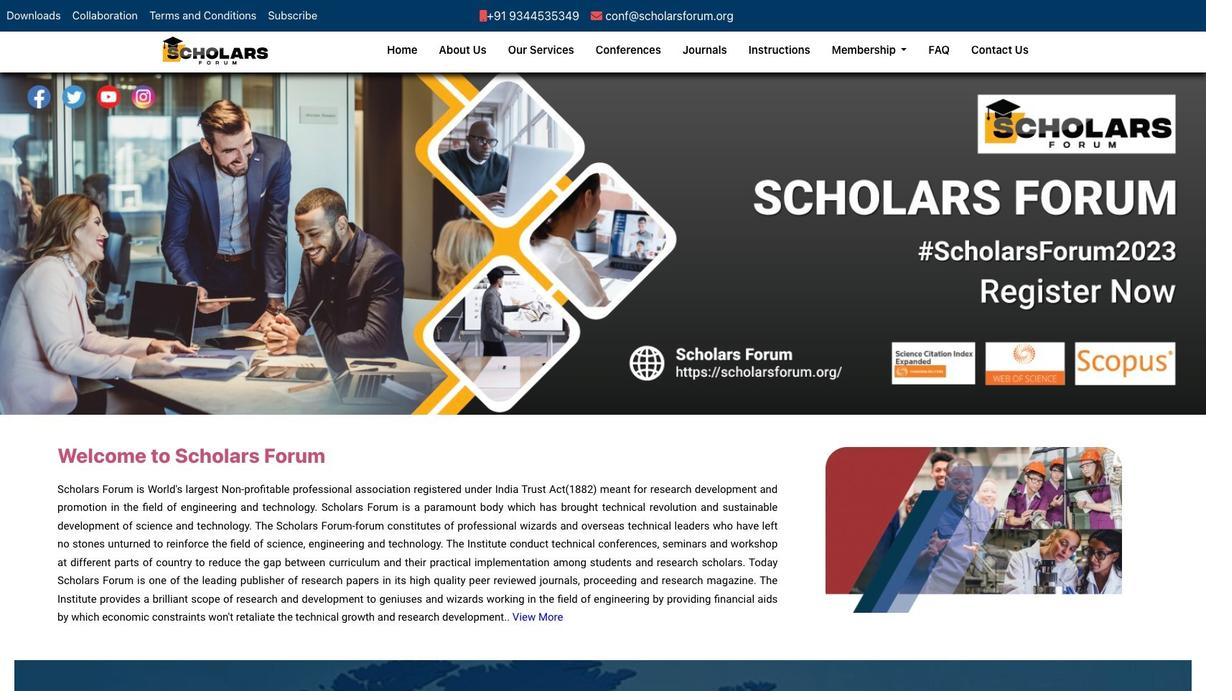 Task type: vqa. For each thing, say whether or not it's contained in the screenshot.
envelope icon
yes



Task type: locate. For each thing, give the bounding box(es) containing it.
envelope image
[[591, 10, 603, 22]]



Task type: describe. For each thing, give the bounding box(es) containing it.
mobile image
[[480, 10, 487, 22]]



